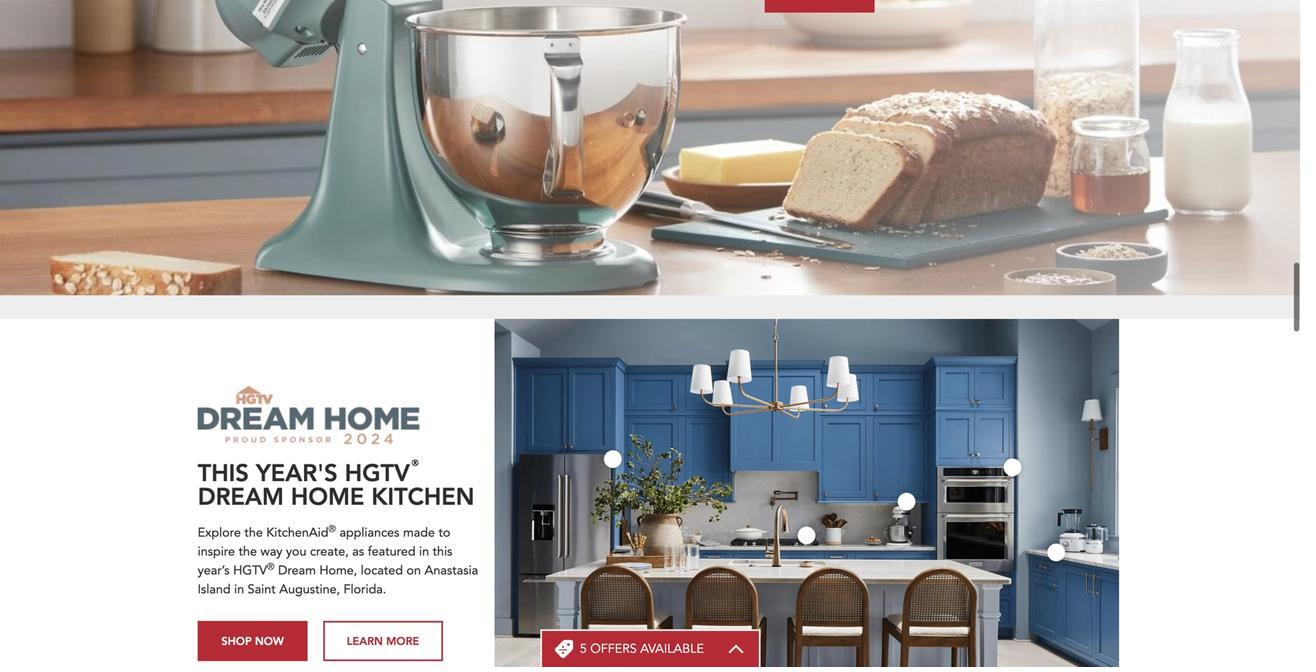 Task type: describe. For each thing, give the bounding box(es) containing it.
® for hgtv
[[410, 454, 424, 477]]

inspire
[[198, 543, 235, 561]]

kitchenaid
[[266, 524, 329, 542]]

the inside appliances made to inspire the way you create, as featured in this year's hgtv
[[239, 543, 257, 561]]

home,
[[320, 562, 357, 580]]

as
[[352, 543, 364, 561]]

heading containing 5
[[580, 641, 704, 658]]

chevron icon image
[[728, 645, 745, 654]]

the inside explore the kitchenaid ®
[[245, 524, 263, 542]]

36" 5-burner gas cooktop image
[[794, 522, 821, 549]]

promo tag image
[[555, 640, 574, 659]]

kitchen with blue cabinets, an island with wood bar stools and a kitchenaid® refrigerator, cooktop and wall oven. image
[[495, 319, 1120, 667]]

learn
[[347, 634, 383, 649]]

in inside appliances made to inspire the way you create, as featured in this year's hgtv
[[419, 543, 429, 561]]

explore the kitchenaid ®
[[198, 523, 336, 542]]

florida.
[[344, 581, 387, 598]]

shop now
[[221, 634, 284, 649]]

this
[[433, 543, 453, 561]]

island
[[198, 581, 231, 598]]

available
[[641, 641, 704, 658]]

way
[[261, 543, 283, 561]]

dream
[[198, 481, 284, 511]]

2 vertical spatial ®
[[267, 561, 275, 574]]

smart oven+ 30" combination oven with powered attachments image
[[1000, 454, 1027, 481]]

you
[[286, 543, 307, 561]]

appliances
[[340, 524, 400, 542]]

home
[[291, 481, 365, 511]]

learn more
[[347, 634, 419, 649]]

this
[[198, 457, 249, 488]]

offers
[[591, 641, 637, 658]]

featured
[[368, 543, 416, 561]]

now
[[255, 634, 284, 649]]

explore
[[198, 524, 241, 542]]

artisan® series 5 quart tilt-head stand mixer image
[[894, 488, 921, 515]]

k400 variable speed blender with personal blender jar image
[[1044, 539, 1071, 566]]



Task type: vqa. For each thing, say whether or not it's contained in the screenshot.
Email email field
no



Task type: locate. For each thing, give the bounding box(es) containing it.
augustine,
[[279, 581, 340, 598]]

kitchen
[[372, 481, 475, 511]]

® inside the this year's hgtv ® dream home kitchen
[[410, 454, 424, 477]]

0 vertical spatial hgtv
[[345, 457, 410, 488]]

anastasia
[[425, 562, 478, 580]]

more
[[386, 634, 419, 649]]

®
[[410, 454, 424, 477], [329, 523, 336, 536], [267, 561, 275, 574]]

the left way
[[239, 543, 257, 561]]

in
[[419, 543, 429, 561], [234, 581, 244, 598]]

0 horizontal spatial in
[[234, 581, 244, 598]]

5 offers available
[[580, 641, 704, 658]]

in left this
[[419, 543, 429, 561]]

® up saint at the bottom left
[[267, 561, 275, 574]]

® up create,
[[329, 523, 336, 536]]

shop now link
[[198, 621, 308, 662]]

0 horizontal spatial hgtv
[[233, 562, 267, 580]]

year's
[[256, 457, 338, 488]]

hgtv inside the this year's hgtv ® dream home kitchen
[[345, 457, 410, 488]]

hgtv dream home proud sponsor 2024 logo image
[[198, 386, 420, 445]]

1 vertical spatial the
[[239, 543, 257, 561]]

® for kitchenaid
[[329, 523, 336, 536]]

shop
[[221, 634, 252, 649]]

in left saint at the bottom left
[[234, 581, 244, 598]]

5
[[580, 641, 587, 658]]

dream home, located on anastasia island in saint augustine, florida.
[[198, 562, 478, 598]]

on
[[407, 562, 421, 580]]

0 vertical spatial ®
[[410, 454, 424, 477]]

1 horizontal spatial ®
[[329, 523, 336, 536]]

hgtv inside appliances made to inspire the way you create, as featured in this year's hgtv
[[233, 562, 267, 580]]

appliances made to inspire the way you create, as featured in this year's hgtv
[[198, 524, 453, 580]]

1 vertical spatial hgtv
[[233, 562, 267, 580]]

0 horizontal spatial ®
[[267, 561, 275, 574]]

2 horizontal spatial ®
[[410, 454, 424, 477]]

dream
[[278, 562, 316, 580]]

1 vertical spatial in
[[234, 581, 244, 598]]

to
[[439, 524, 451, 542]]

the up way
[[245, 524, 263, 542]]

learn more link
[[323, 621, 443, 662]]

made
[[403, 524, 435, 542]]

1 horizontal spatial in
[[419, 543, 429, 561]]

1 vertical spatial ®
[[329, 523, 336, 536]]

this year's hgtv ® dream home kitchen
[[198, 454, 475, 511]]

0 vertical spatial in
[[419, 543, 429, 561]]

in inside dream home, located on anastasia island in saint augustine, florida.
[[234, 581, 244, 598]]

create,
[[310, 543, 349, 561]]

® up kitchen
[[410, 454, 424, 477]]

® inside explore the kitchenaid ®
[[329, 523, 336, 536]]

36" counter-depth french door platinum interior refrigerator image
[[600, 446, 627, 473]]

the
[[245, 524, 263, 542], [239, 543, 257, 561]]

1 horizontal spatial hgtv
[[345, 457, 410, 488]]

saint
[[248, 581, 276, 598]]

0 vertical spatial the
[[245, 524, 263, 542]]

hgtv up saint at the bottom left
[[233, 562, 267, 580]]

hgtv
[[345, 457, 410, 488], [233, 562, 267, 580]]

hgtv up appliances
[[345, 457, 410, 488]]

heading
[[580, 641, 704, 658]]

year's
[[198, 562, 230, 580]]

located
[[361, 562, 403, 580]]



